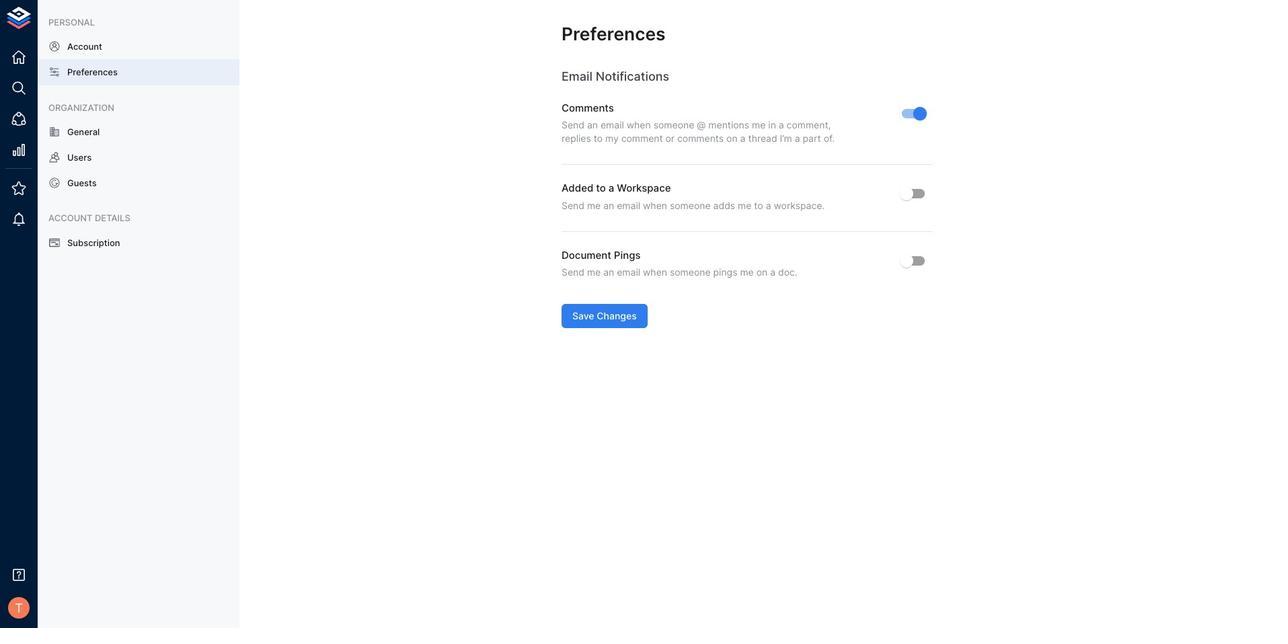 Task type: vqa. For each thing, say whether or not it's contained in the screenshot.
middle Send
yes



Task type: describe. For each thing, give the bounding box(es) containing it.
t
[[15, 601, 23, 616]]

general
[[67, 126, 100, 137]]

guests
[[67, 178, 97, 188]]

document
[[562, 249, 612, 262]]

changes
[[597, 310, 637, 322]]

when inside document pings send me an email when someone pings me on a doc.
[[643, 267, 667, 278]]

me right 'pings'
[[740, 267, 754, 278]]

a inside document pings send me an email when someone pings me on a doc.
[[771, 267, 776, 278]]

me inside comments send an email when someone @ mentions me in a comment, replies to my comment or comments on a thread i'm a part of.
[[752, 119, 766, 131]]

pings
[[614, 249, 641, 262]]

email inside added to a workspace send me an email when someone adds me to a workspace.
[[617, 200, 641, 211]]

preferences link
[[38, 59, 240, 85]]

subscription
[[67, 237, 120, 248]]

in
[[769, 119, 776, 131]]

when inside added to a workspace send me an email when someone adds me to a workspace.
[[643, 200, 667, 211]]

organization
[[48, 102, 114, 113]]

added to a workspace send me an email when someone adds me to a workspace.
[[562, 182, 825, 211]]

account
[[67, 41, 102, 52]]

comments send an email when someone @ mentions me in a comment, replies to my comment or comments on a thread i'm a part of.
[[562, 102, 835, 144]]

email notifications
[[562, 69, 670, 83]]

added
[[562, 182, 594, 195]]

2 vertical spatial to
[[755, 200, 764, 211]]

or
[[666, 133, 675, 144]]

of.
[[824, 133, 835, 144]]

account details
[[48, 213, 130, 224]]

send inside added to a workspace send me an email when someone adds me to a workspace.
[[562, 200, 585, 211]]

document pings send me an email when someone pings me on a doc.
[[562, 249, 798, 278]]

email inside comments send an email when someone @ mentions me in a comment, replies to my comment or comments on a thread i'm a part of.
[[601, 119, 624, 131]]

someone inside comments send an email when someone @ mentions me in a comment, replies to my comment or comments on a thread i'm a part of.
[[654, 119, 695, 131]]

a left workspace.
[[766, 200, 771, 211]]

when inside comments send an email when someone @ mentions me in a comment, replies to my comment or comments on a thread i'm a part of.
[[627, 119, 651, 131]]

comments
[[562, 102, 614, 114]]

comment
[[621, 133, 663, 144]]

workspace.
[[774, 200, 825, 211]]

users link
[[38, 145, 240, 170]]

a down mentions
[[741, 133, 746, 144]]

me down the document
[[587, 267, 601, 278]]

mentions
[[709, 119, 750, 131]]

1 vertical spatial to
[[596, 182, 606, 195]]



Task type: locate. For each thing, give the bounding box(es) containing it.
send down the document
[[562, 267, 585, 278]]

0 vertical spatial preferences
[[562, 23, 666, 44]]

1 horizontal spatial on
[[757, 267, 768, 278]]

personal
[[48, 17, 95, 28]]

on down mentions
[[727, 133, 738, 144]]

my
[[606, 133, 619, 144]]

a right the in
[[779, 119, 784, 131]]

on left the "doc."
[[757, 267, 768, 278]]

a left workspace
[[609, 182, 615, 195]]

preferences
[[562, 23, 666, 44], [67, 67, 118, 78]]

send inside comments send an email when someone @ mentions me in a comment, replies to my comment or comments on a thread i'm a part of.
[[562, 119, 585, 131]]

an inside added to a workspace send me an email when someone adds me to a workspace.
[[604, 200, 615, 211]]

general link
[[38, 119, 240, 145]]

to right "adds"
[[755, 200, 764, 211]]

thread
[[748, 133, 778, 144]]

to
[[594, 133, 603, 144], [596, 182, 606, 195], [755, 200, 764, 211]]

1 vertical spatial send
[[562, 200, 585, 211]]

@
[[697, 119, 706, 131]]

someone inside document pings send me an email when someone pings me on a doc.
[[670, 267, 711, 278]]

me
[[752, 119, 766, 131], [587, 200, 601, 211], [738, 200, 752, 211], [587, 267, 601, 278], [740, 267, 754, 278]]

1 vertical spatial preferences
[[67, 67, 118, 78]]

email up my
[[601, 119, 624, 131]]

preferences down account
[[67, 67, 118, 78]]

an down pings
[[604, 267, 615, 278]]

1 send from the top
[[562, 119, 585, 131]]

to right added
[[596, 182, 606, 195]]

to inside comments send an email when someone @ mentions me in a comment, replies to my comment or comments on a thread i'm a part of.
[[594, 133, 603, 144]]

save changes button
[[562, 304, 648, 329]]

1 vertical spatial when
[[643, 200, 667, 211]]

email
[[601, 119, 624, 131], [617, 200, 641, 211], [617, 267, 641, 278]]

0 vertical spatial send
[[562, 119, 585, 131]]

an inside comments send an email when someone @ mentions me in a comment, replies to my comment or comments on a thread i'm a part of.
[[587, 119, 598, 131]]

email inside document pings send me an email when someone pings me on a doc.
[[617, 267, 641, 278]]

me right "adds"
[[738, 200, 752, 211]]

0 vertical spatial an
[[587, 119, 598, 131]]

users
[[67, 152, 92, 163]]

an up pings
[[604, 200, 615, 211]]

0 vertical spatial when
[[627, 119, 651, 131]]

save
[[573, 310, 595, 322]]

when up save changes 'button'
[[643, 267, 667, 278]]

an inside document pings send me an email when someone pings me on a doc.
[[604, 267, 615, 278]]

when
[[627, 119, 651, 131], [643, 200, 667, 211], [643, 267, 667, 278]]

me down added
[[587, 200, 601, 211]]

0 vertical spatial to
[[594, 133, 603, 144]]

details
[[95, 213, 130, 224]]

send inside document pings send me an email when someone pings me on a doc.
[[562, 267, 585, 278]]

2 vertical spatial send
[[562, 267, 585, 278]]

an down 'comments'
[[587, 119, 598, 131]]

1 vertical spatial someone
[[670, 200, 711, 211]]

a right i'm
[[795, 133, 800, 144]]

an
[[587, 119, 598, 131], [604, 200, 615, 211], [604, 267, 615, 278]]

2 vertical spatial when
[[643, 267, 667, 278]]

a
[[779, 119, 784, 131], [741, 133, 746, 144], [795, 133, 800, 144], [609, 182, 615, 195], [766, 200, 771, 211], [771, 267, 776, 278]]

0 horizontal spatial preferences
[[67, 67, 118, 78]]

email down workspace
[[617, 200, 641, 211]]

3 send from the top
[[562, 267, 585, 278]]

2 vertical spatial email
[[617, 267, 641, 278]]

1 horizontal spatial preferences
[[562, 23, 666, 44]]

0 vertical spatial email
[[601, 119, 624, 131]]

t button
[[4, 593, 34, 623]]

pings
[[714, 267, 738, 278]]

email
[[562, 69, 593, 83]]

when up comment
[[627, 119, 651, 131]]

someone
[[654, 119, 695, 131], [670, 200, 711, 211], [670, 267, 711, 278]]

1 vertical spatial an
[[604, 200, 615, 211]]

someone up or
[[654, 119, 695, 131]]

email down pings
[[617, 267, 641, 278]]

part
[[803, 133, 821, 144]]

2 vertical spatial an
[[604, 267, 615, 278]]

when down workspace
[[643, 200, 667, 211]]

account link
[[38, 34, 240, 59]]

on
[[727, 133, 738, 144], [757, 267, 768, 278]]

1 vertical spatial email
[[617, 200, 641, 211]]

2 vertical spatial someone
[[670, 267, 711, 278]]

subscription link
[[38, 230, 240, 255]]

a left the "doc."
[[771, 267, 776, 278]]

0 vertical spatial on
[[727, 133, 738, 144]]

someone left 'pings'
[[670, 267, 711, 278]]

me left the in
[[752, 119, 766, 131]]

guests link
[[38, 170, 240, 196]]

comment,
[[787, 119, 831, 131]]

2 send from the top
[[562, 200, 585, 211]]

0 vertical spatial someone
[[654, 119, 695, 131]]

send up replies
[[562, 119, 585, 131]]

send down added
[[562, 200, 585, 211]]

to left my
[[594, 133, 603, 144]]

workspace
[[617, 182, 671, 195]]

doc.
[[778, 267, 798, 278]]

send
[[562, 119, 585, 131], [562, 200, 585, 211], [562, 267, 585, 278]]

comments
[[678, 133, 724, 144]]

preferences up email notifications
[[562, 23, 666, 44]]

0 horizontal spatial on
[[727, 133, 738, 144]]

save changes
[[573, 310, 637, 322]]

someone left "adds"
[[670, 200, 711, 211]]

on inside document pings send me an email when someone pings me on a doc.
[[757, 267, 768, 278]]

adds
[[714, 200, 736, 211]]

notifications
[[596, 69, 670, 83]]

i'm
[[780, 133, 792, 144]]

account
[[48, 213, 93, 224]]

1 vertical spatial on
[[757, 267, 768, 278]]

replies
[[562, 133, 591, 144]]

someone inside added to a workspace send me an email when someone adds me to a workspace.
[[670, 200, 711, 211]]

on inside comments send an email when someone @ mentions me in a comment, replies to my comment or comments on a thread i'm a part of.
[[727, 133, 738, 144]]



